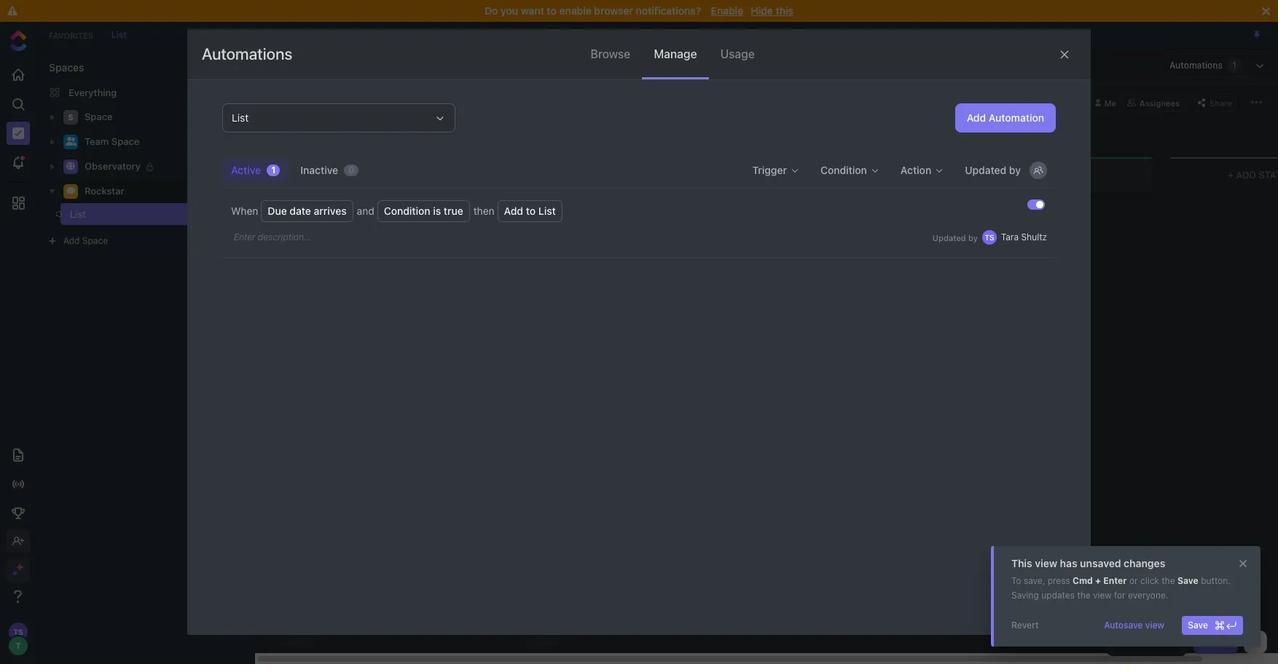 Task type: locate. For each thing, give the bounding box(es) containing it.
1 horizontal spatial enter
[[1104, 576, 1127, 587]]

save,
[[1024, 576, 1046, 587]]

1 vertical spatial +
[[1096, 576, 1101, 587]]

enter up for
[[1104, 576, 1127, 587]]

observatory
[[85, 161, 141, 172]]

share button
[[1193, 94, 1237, 111]]

1 horizontal spatial condition
[[821, 164, 867, 176]]

add for add to list
[[504, 205, 523, 217]]

hide
[[751, 4, 773, 17]]

list inside dropdown button
[[232, 112, 249, 124]]

0 horizontal spatial +
[[1096, 576, 1101, 587]]

2 vertical spatial space
[[82, 235, 108, 246]]

l down o
[[536, 250, 548, 256]]

2 l from the top
[[536, 250, 548, 256]]

updated by button
[[957, 159, 1056, 182]]

by inside button
[[1010, 164, 1021, 176]]

2 horizontal spatial by
[[1010, 164, 1021, 176]]

enable
[[711, 4, 744, 17]]

click
[[1141, 576, 1160, 587]]

everyone.
[[1128, 590, 1169, 601]]

e down o
[[292, 234, 301, 239]]

2 vertical spatial by
[[969, 233, 978, 242]]

by for sorting by
[[305, 128, 315, 139]]

e down a
[[536, 276, 548, 282]]

add left stat
[[1237, 169, 1257, 180]]

autosave view button
[[1099, 617, 1171, 636]]

by inside updated by ts tara shultz
[[969, 233, 978, 242]]

view up save,
[[1035, 558, 1058, 570]]

save button
[[1183, 617, 1244, 636]]

+ left stat
[[1228, 169, 1234, 180]]

0 horizontal spatial the
[[1078, 590, 1091, 601]]

updated left ts
[[933, 233, 966, 242]]

+
[[1228, 169, 1234, 180], [1096, 576, 1101, 587]]

o
[[292, 222, 301, 229]]

action button
[[892, 159, 954, 182]]

action
[[901, 164, 932, 176]]

team space link
[[85, 130, 236, 154]]

user group image
[[65, 137, 76, 146]]

list link down rockstar
[[56, 203, 222, 225]]

press
[[1048, 576, 1071, 587]]

sorting
[[273, 128, 303, 139]]

add automation
[[967, 112, 1045, 124]]

list link
[[104, 29, 134, 40], [56, 203, 222, 225]]

0 horizontal spatial p
[[292, 229, 301, 234]]

shultz
[[1022, 232, 1047, 243]]

0 horizontal spatial e
[[292, 234, 301, 239]]

trigger button
[[744, 159, 809, 182]]

2 horizontal spatial view
[[1146, 620, 1165, 631]]

list
[[111, 29, 127, 40], [232, 112, 249, 124], [539, 205, 556, 217], [70, 208, 86, 220], [337, 216, 349, 225]]

add space
[[63, 235, 108, 246]]

1 horizontal spatial 1
[[1233, 60, 1237, 71]]

0 vertical spatial enter
[[234, 232, 256, 243]]

o
[[536, 237, 548, 244]]

1 vertical spatial view
[[1093, 590, 1112, 601]]

due date arrives
[[268, 205, 347, 217]]

0 horizontal spatial enter
[[234, 232, 256, 243]]

updated inside button
[[965, 164, 1007, 176]]

e
[[292, 234, 301, 239], [536, 276, 548, 282]]

space for add space
[[82, 235, 108, 246]]

revert button
[[1006, 617, 1045, 636]]

favorites
[[49, 30, 93, 40]]

p up 'n' at the top of the page
[[292, 229, 301, 234]]

o p e n
[[292, 222, 301, 245]]

p
[[292, 229, 301, 234], [536, 263, 548, 269]]

l up a
[[536, 244, 548, 250]]

list trap
[[337, 216, 356, 241]]

to
[[547, 4, 557, 17], [526, 205, 536, 217]]

enter down 2
[[234, 232, 256, 243]]

enter description...
[[234, 232, 312, 243]]

l
[[536, 244, 548, 250], [536, 250, 548, 256]]

0 horizontal spatial by
[[305, 128, 315, 139]]

spaces link
[[37, 61, 84, 74]]

0 vertical spatial the
[[1162, 576, 1175, 587]]

team
[[85, 136, 109, 147]]

0 vertical spatial view
[[1035, 558, 1058, 570]]

list up the trap
[[337, 216, 349, 225]]

updated by ts tara shultz
[[933, 232, 1047, 243]]

0 vertical spatial condition
[[821, 164, 867, 176]]

view left for
[[1093, 590, 1112, 601]]

save left button.
[[1178, 576, 1199, 587]]

0 down 'n' at the top of the page
[[292, 258, 301, 263]]

button.
[[1201, 576, 1231, 587]]

5
[[536, 220, 548, 227]]

by left ts
[[969, 233, 978, 242]]

add left automation
[[967, 112, 986, 124]]

do you want to enable browser notifications? enable hide this
[[485, 4, 794, 17]]

1 vertical spatial 1
[[271, 165, 276, 176]]

space for team space
[[111, 136, 139, 147]]

by for updated by
[[1010, 164, 1021, 176]]

n
[[292, 239, 301, 245]]

space up team
[[85, 111, 113, 123]]

list link right favorites
[[104, 29, 134, 40]]

the down cmd at the right of page
[[1078, 590, 1091, 601]]

add inside "button"
[[967, 112, 986, 124]]

0 vertical spatial save
[[1178, 576, 1199, 587]]

condition inside condition button
[[821, 164, 867, 176]]

condition left is
[[384, 205, 431, 217]]

for
[[1115, 590, 1126, 601]]

1 vertical spatial space
[[111, 136, 139, 147]]

space up 'observatory'
[[111, 136, 139, 147]]

+ right cmd at the right of page
[[1096, 576, 1101, 587]]

1 right 'active'
[[271, 165, 276, 176]]

space down rockstar
[[82, 235, 108, 246]]

1 vertical spatial updated
[[933, 233, 966, 242]]

0 vertical spatial by
[[305, 128, 315, 139]]

condition for condition is true
[[384, 205, 431, 217]]

1 vertical spatial save
[[1188, 620, 1209, 631]]

this view has unsaved changes to save, press cmd + enter or click the save button. saving updates the view for everyone.
[[1012, 558, 1231, 601]]

the
[[1162, 576, 1175, 587], [1078, 590, 1091, 601]]

1 vertical spatial condition
[[384, 205, 431, 217]]

1 vertical spatial by
[[1010, 164, 1021, 176]]

0 vertical spatial updated
[[965, 164, 1007, 176]]

save down button.
[[1188, 620, 1209, 631]]

0 horizontal spatial condition
[[384, 205, 431, 217]]

share
[[1210, 98, 1233, 108]]

rockstar
[[85, 185, 124, 197]]

2 vertical spatial view
[[1146, 620, 1165, 631]]

spaces
[[49, 61, 84, 74]]

saving
[[1012, 590, 1039, 601]]

list up 'active'
[[232, 112, 249, 124]]

everything
[[69, 86, 117, 98]]

updated for updated by
[[965, 164, 1007, 176]]

estimate
[[351, 129, 384, 138]]

updated inside updated by ts tara shultz
[[933, 233, 966, 242]]

by down automation
[[1010, 164, 1021, 176]]

1 horizontal spatial automations
[[1170, 60, 1223, 71]]

0
[[349, 165, 355, 176], [820, 171, 825, 180], [1031, 171, 1036, 180], [292, 258, 301, 263]]

add right then
[[504, 205, 523, 217]]

updated by button
[[957, 159, 1056, 182]]

list down comment image
[[70, 208, 86, 220]]

0 right "redo"
[[820, 171, 825, 180]]

search tasks...
[[297, 97, 357, 108]]

p up d on the top of page
[[536, 263, 548, 269]]

the right click
[[1162, 576, 1175, 587]]

enter
[[234, 232, 256, 243], [1104, 576, 1127, 587]]

by right sorting
[[305, 128, 315, 139]]

1 vertical spatial to
[[526, 205, 536, 217]]

1 vertical spatial p
[[536, 263, 548, 269]]

0 horizontal spatial view
[[1035, 558, 1058, 570]]

description...
[[258, 232, 312, 243]]

team space
[[85, 136, 139, 147]]

to up 5
[[526, 205, 536, 217]]

0 horizontal spatial automations
[[202, 44, 293, 63]]

0 right the closed
[[1031, 171, 1036, 180]]

view down everyone.
[[1146, 620, 1165, 631]]

+ inside this view has unsaved changes to save, press cmd + enter or click the save button. saving updates the view for everyone.
[[1096, 576, 1101, 587]]

condition
[[821, 164, 867, 176], [384, 205, 431, 217]]

assignees
[[1140, 98, 1180, 108]]

0 horizontal spatial 1
[[271, 165, 276, 176]]

1 horizontal spatial p
[[536, 263, 548, 269]]

1 vertical spatial enter
[[1104, 576, 1127, 587]]

save
[[1178, 576, 1199, 587], [1188, 620, 1209, 631]]

view inside button
[[1146, 620, 1165, 631]]

add down comment image
[[63, 235, 80, 246]]

1 up share 'button'
[[1233, 60, 1237, 71]]

space
[[85, 111, 113, 123], [111, 136, 139, 147], [82, 235, 108, 246]]

to right the want
[[547, 4, 557, 17]]

1 horizontal spatial view
[[1093, 590, 1112, 601]]

updated
[[965, 164, 1007, 176], [933, 233, 966, 242]]

condition right "redo"
[[821, 164, 867, 176]]

enter inside this view has unsaved changes to save, press cmd + enter or click the save button. saving updates the view for everyone.
[[1104, 576, 1127, 587]]

0 vertical spatial +
[[1228, 169, 1234, 180]]

do
[[485, 4, 498, 17]]

updated down add automation "button"
[[965, 164, 1007, 176]]

trap
[[337, 229, 356, 241]]

0 vertical spatial 1
[[1233, 60, 1237, 71]]

list inside list trap
[[337, 216, 349, 225]]

list right favorites
[[111, 29, 127, 40]]

1 horizontal spatial to
[[547, 4, 557, 17]]

due
[[268, 205, 287, 217]]

date
[[290, 205, 311, 217]]

1 vertical spatial e
[[536, 276, 548, 282]]

1 horizontal spatial by
[[969, 233, 978, 242]]



Task type: describe. For each thing, give the bounding box(es) containing it.
save inside button
[[1188, 620, 1209, 631]]

unsaved
[[1080, 558, 1122, 570]]

+ add stat
[[1228, 169, 1279, 180]]

ts
[[985, 233, 995, 242]]

browse
[[591, 47, 631, 61]]

condition for condition
[[821, 164, 867, 176]]

revert
[[1012, 620, 1039, 631]]

assignees button
[[1123, 94, 1186, 111]]

0 horizontal spatial to
[[526, 205, 536, 217]]

trigger button
[[744, 159, 809, 182]]

globe image
[[66, 162, 75, 171]]

updates
[[1042, 590, 1075, 601]]

automation
[[989, 112, 1045, 124]]

task
[[1213, 637, 1233, 648]]

5 c o l l a p s e d
[[536, 220, 548, 289]]

or
[[1130, 576, 1138, 587]]

redo
[[781, 170, 808, 181]]

search
[[297, 97, 325, 108]]

0 for o p e n
[[292, 258, 301, 263]]

this
[[1012, 558, 1033, 570]]

Search tasks... text field
[[297, 92, 418, 113]]

date
[[408, 129, 425, 138]]

autosave view
[[1104, 620, 1165, 631]]

0 vertical spatial list link
[[104, 29, 134, 40]]

tara
[[1001, 232, 1019, 243]]

0 vertical spatial space
[[85, 111, 113, 123]]

updated for updated by ts tara shultz
[[933, 233, 966, 242]]

1 horizontal spatial the
[[1162, 576, 1175, 587]]

when
[[231, 205, 258, 217]]

has
[[1060, 558, 1078, 570]]

pending
[[337, 170, 379, 181]]

by for updated by ts tara shultz
[[969, 233, 978, 242]]

1 l from the top
[[536, 244, 548, 250]]

condition is true
[[384, 205, 463, 217]]

list button
[[222, 104, 456, 133]]

view for autosave
[[1146, 620, 1165, 631]]

action button
[[892, 159, 954, 182]]

stat
[[1259, 169, 1279, 180]]

updated
[[428, 129, 459, 138]]

then
[[474, 205, 495, 217]]

0 right inactive
[[349, 165, 355, 176]]

everything link
[[37, 81, 254, 104]]

view for this
[[1035, 558, 1058, 570]]

space link
[[85, 106, 236, 129]]

this
[[776, 4, 794, 17]]

0 for redo
[[820, 171, 825, 180]]

1 horizontal spatial e
[[536, 276, 548, 282]]

0 vertical spatial to
[[547, 4, 557, 17]]

save inside this view has unsaved changes to save, press cmd + enter or click the save button. saving updates the view for everyone.
[[1178, 576, 1199, 587]]

tasks...
[[328, 97, 357, 108]]

rockstar link
[[85, 180, 236, 203]]

inactive
[[301, 164, 338, 176]]

arrives
[[314, 205, 347, 217]]

enable
[[559, 4, 592, 17]]

date updated
[[408, 129, 459, 138]]

condition button
[[812, 159, 889, 182]]

time estimate
[[330, 129, 384, 138]]

c
[[536, 229, 548, 237]]

comment image
[[66, 187, 75, 196]]

d
[[536, 282, 548, 289]]

updated by
[[965, 164, 1021, 176]]

0 for closed
[[1031, 171, 1036, 180]]

1 vertical spatial list link
[[56, 203, 222, 225]]

me
[[1105, 98, 1117, 108]]

and
[[357, 205, 374, 217]]

usage
[[721, 47, 755, 61]]

observatory link
[[85, 155, 236, 179]]

manage
[[654, 47, 697, 61]]

true
[[444, 205, 463, 217]]

2
[[231, 209, 236, 219]]

add automation button
[[955, 104, 1056, 133]]

you
[[501, 4, 518, 17]]

a
[[536, 256, 548, 263]]

want
[[521, 4, 544, 17]]

0 vertical spatial e
[[292, 234, 301, 239]]

notifications?
[[636, 4, 701, 17]]

changes
[[1124, 558, 1166, 570]]

autosave
[[1104, 620, 1143, 631]]

1 vertical spatial the
[[1078, 590, 1091, 601]]

add to list
[[504, 205, 556, 217]]

1 horizontal spatial +
[[1228, 169, 1234, 180]]

trigger
[[753, 164, 787, 176]]

is
[[433, 205, 441, 217]]

active
[[231, 164, 261, 176]]

time
[[330, 129, 349, 138]]

list up 5
[[539, 205, 556, 217]]

s
[[536, 269, 548, 276]]

condition button
[[812, 159, 889, 182]]

0 vertical spatial p
[[292, 229, 301, 234]]

add for add automation
[[967, 112, 986, 124]]

add for add space
[[63, 235, 80, 246]]

browser
[[594, 4, 633, 17]]

sorting by
[[273, 128, 315, 139]]



Task type: vqa. For each thing, say whether or not it's contained in the screenshot.
rightmost by
yes



